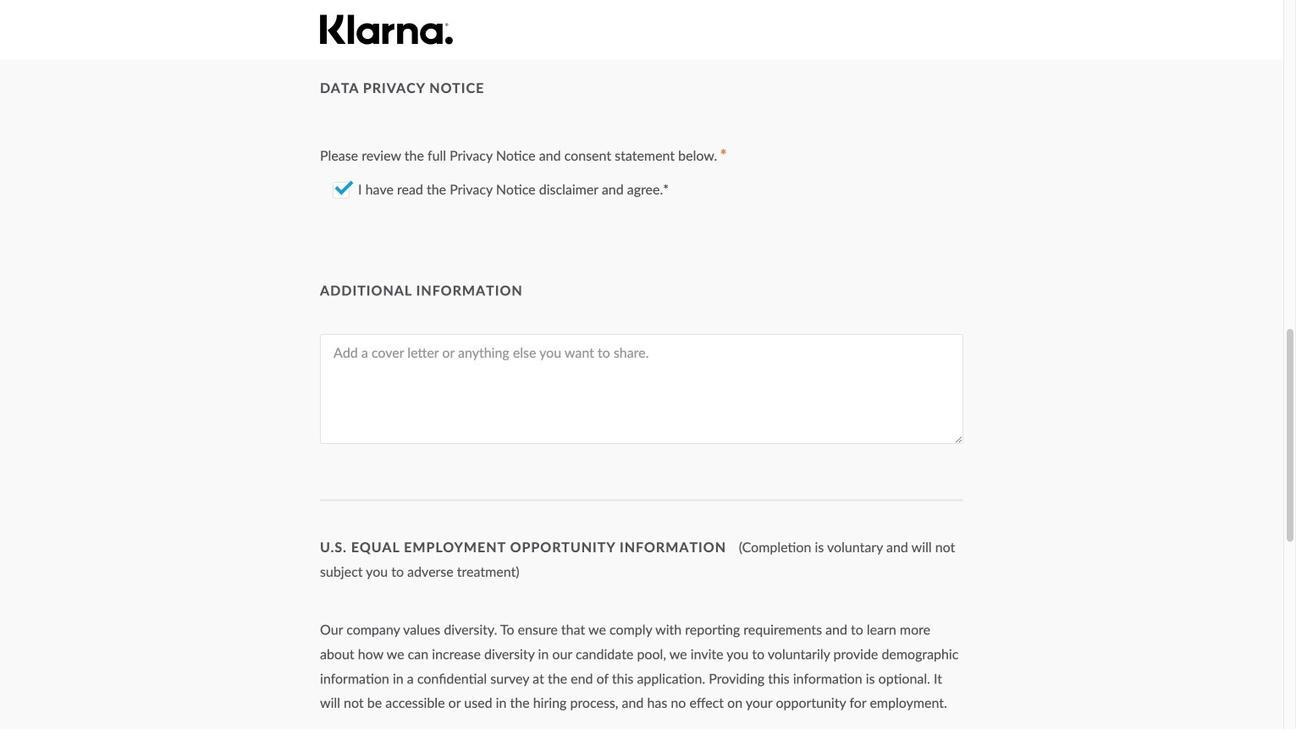 Task type: locate. For each thing, give the bounding box(es) containing it.
klarna logo image
[[320, 15, 453, 44]]

Add a cover letter or anything else you want to share. text field
[[320, 334, 964, 445]]

None checkbox
[[333, 182, 350, 199]]



Task type: vqa. For each thing, say whether or not it's contained in the screenshot.
text field
no



